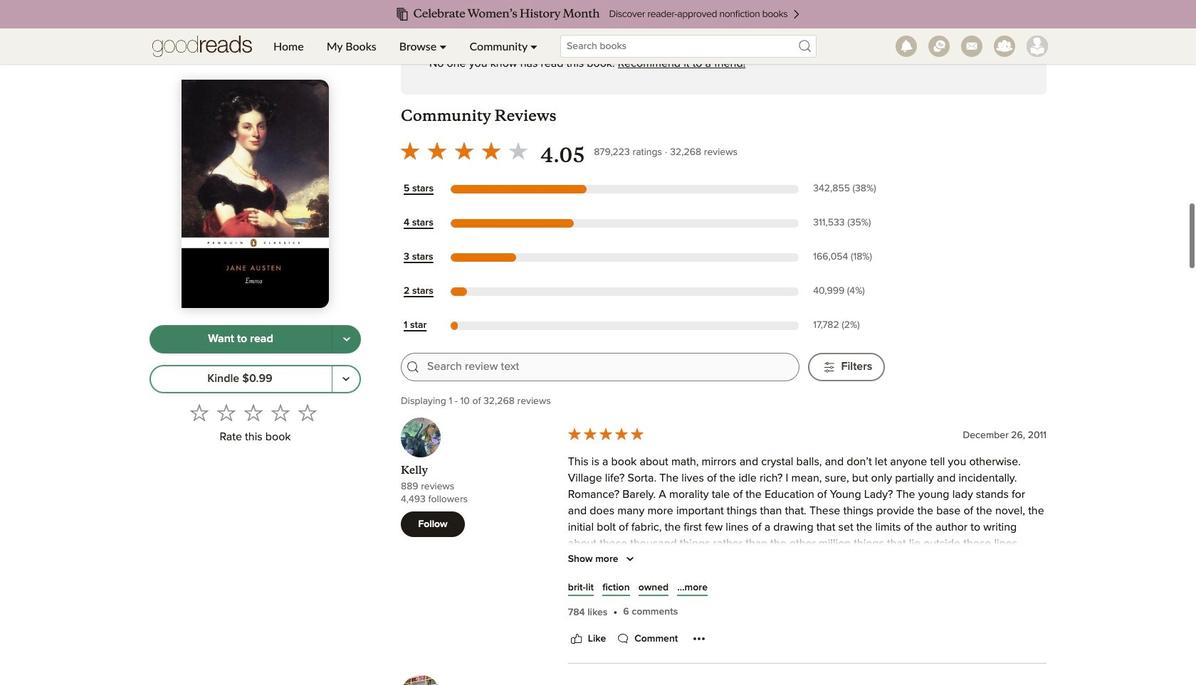 Task type: vqa. For each thing, say whether or not it's contained in the screenshot.
the 879,223 ratings and 32,268 reviews figure
yes



Task type: locate. For each thing, give the bounding box(es) containing it.
879,223 ratings and 32,268 reviews figure
[[594, 143, 738, 160]]

3 number of ratings and percentage of total ratings element from the top
[[810, 251, 885, 264]]

celebrate women's history month with new nonfiction image
[[28, 0, 1168, 28]]

review by kelly element
[[401, 418, 1047, 686]]

number of ratings and percentage of total ratings element
[[810, 183, 885, 196], [810, 217, 885, 230], [810, 251, 885, 264], [810, 285, 885, 299], [810, 319, 885, 333]]

home image
[[152, 28, 252, 64]]

rate this book element
[[150, 399, 361, 448]]

rating 0 out of 5 group
[[185, 399, 321, 426]]

2 number of ratings and percentage of total ratings element from the top
[[810, 217, 885, 230]]

1 number of ratings and percentage of total ratings element from the top
[[810, 183, 885, 196]]

5 number of ratings and percentage of total ratings element from the top
[[810, 319, 885, 333]]

None search field
[[549, 35, 828, 58]]



Task type: describe. For each thing, give the bounding box(es) containing it.
rating 5 out of 5 image
[[567, 426, 645, 442]]

rate 3 out of 5 image
[[244, 403, 262, 422]]

average rating of 4.05 stars. figure
[[397, 137, 594, 169]]

rate 4 out of 5 image
[[271, 403, 289, 422]]

rate 1 out of 5 image
[[190, 403, 208, 422]]

4 number of ratings and percentage of total ratings element from the top
[[810, 285, 885, 299]]

rating 4.05 out of 5 image
[[397, 137, 532, 164]]

profile image for kelly. image
[[401, 418, 441, 458]]

rate 2 out of 5 image
[[217, 403, 235, 422]]

Search by book title or ISBN text field
[[560, 35, 817, 58]]

Search review text search field
[[427, 359, 791, 375]]

profile image for kendall parks. image
[[1027, 36, 1048, 57]]

rate 5 out of 5 image
[[298, 403, 316, 422]]



